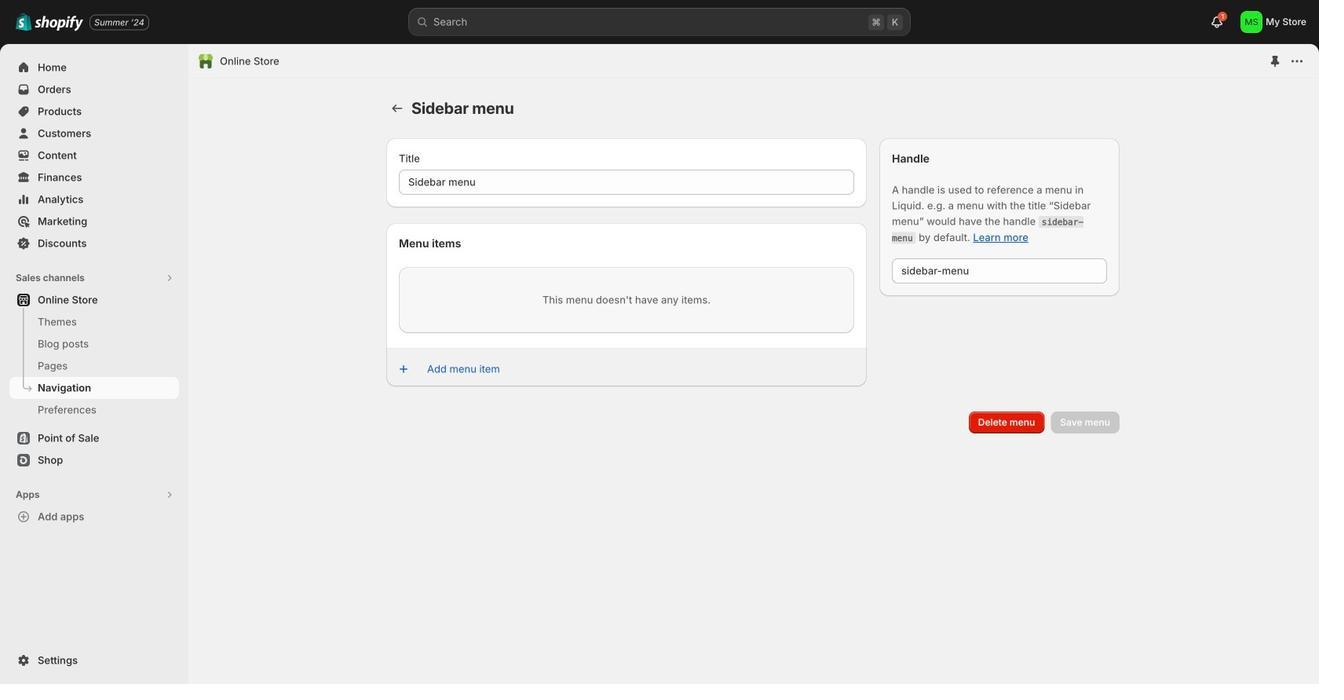 Task type: locate. For each thing, give the bounding box(es) containing it.
online store image
[[198, 53, 214, 69]]

shopify image
[[16, 12, 32, 31]]



Task type: describe. For each thing, give the bounding box(es) containing it.
shopify image
[[35, 16, 83, 31]]

my store image
[[1241, 11, 1263, 33]]



Task type: vqa. For each thing, say whether or not it's contained in the screenshot.
the "My Store" Image
yes



